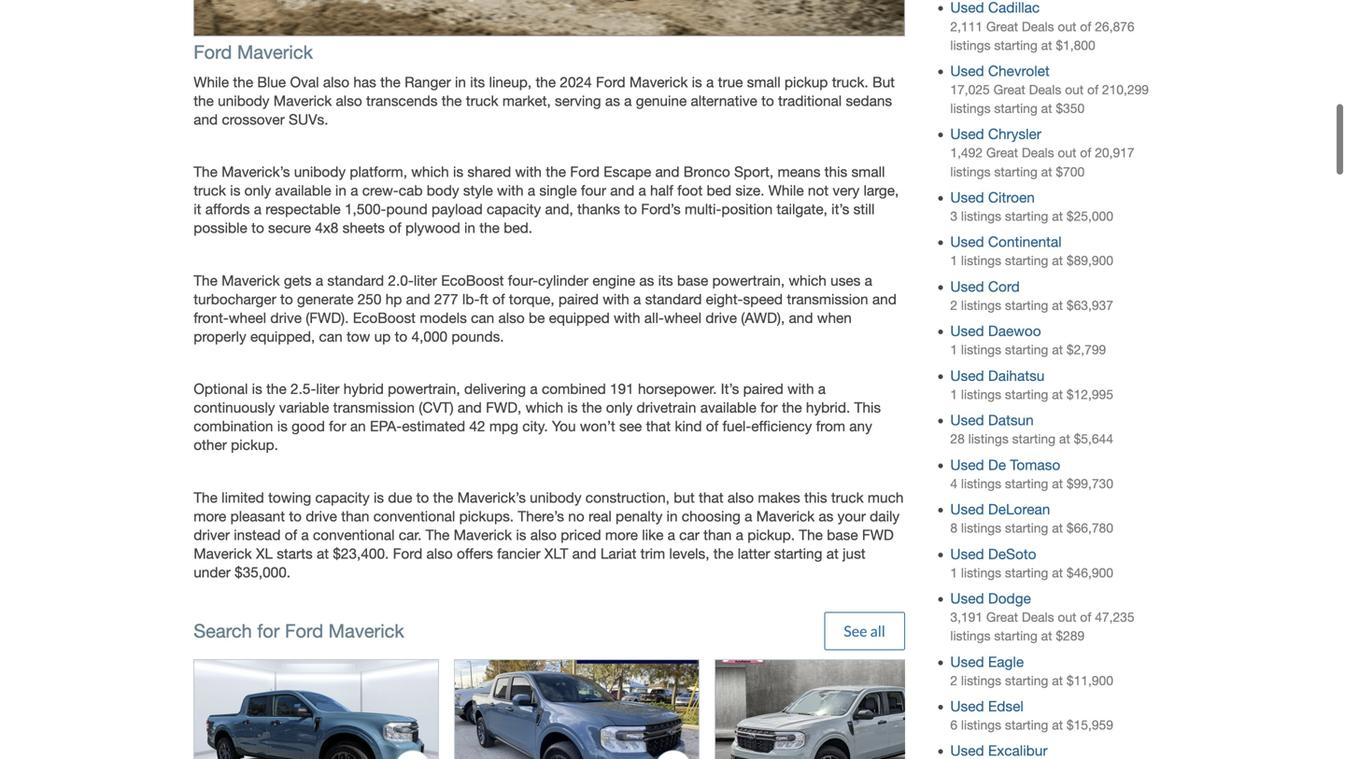 Task type: locate. For each thing, give the bounding box(es) containing it.
9 used from the top
[[951, 457, 985, 474]]

starting up tomaso
[[1013, 432, 1056, 447]]

used inside used eagle 2 listings starting at $11,900
[[951, 654, 985, 671]]

0 horizontal spatial maverick's
[[222, 164, 290, 181]]

penalty
[[616, 508, 663, 525]]

used left eagle
[[951, 654, 985, 671]]

not
[[808, 182, 829, 199]]

small right true
[[747, 74, 781, 91]]

small up large, on the right
[[852, 164, 886, 181]]

0 vertical spatial can
[[471, 310, 495, 327]]

pickup. inside "the limited towing capacity is due to the maverick's unibody construction, but that also makes this truck much more pleasant to drive than conventional pickups. there's no real penalty in choosing a maverick as your daily driver instead of a conventional car. the maverick is also priced more like a car than a pickup. the base fwd maverick xl starts at $23,400. ford also offers fancier xlt and lariat trim levels, the latter starting at just under $35,000."
[[748, 527, 795, 544]]

starting
[[995, 38, 1038, 53], [995, 101, 1038, 116], [995, 164, 1038, 179], [1006, 209, 1049, 224], [1006, 254, 1049, 268], [1006, 298, 1049, 313], [1006, 343, 1049, 358], [1006, 387, 1049, 402], [1013, 432, 1056, 447], [1006, 477, 1049, 492], [1006, 521, 1049, 536], [775, 546, 823, 563], [1006, 566, 1049, 581], [995, 629, 1038, 644], [1006, 674, 1049, 689], [1006, 718, 1049, 733]]

cord
[[989, 278, 1021, 295]]

(awd),
[[741, 310, 785, 327]]

4 used from the top
[[951, 234, 985, 251]]

maverick's inside "the limited towing capacity is due to the maverick's unibody construction, but that also makes this truck much more pleasant to drive than conventional pickups. there's no real penalty in choosing a maverick as your daily driver instead of a conventional car. the maverick is also priced more like a car than a pickup. the base fwd maverick xl starts at $23,400. ford also offers fancier xlt and lariat trim levels, the latter starting at just under $35,000."
[[458, 490, 526, 506]]

listings inside used continental 1 listings starting at $89,900
[[962, 254, 1002, 268]]

1 vertical spatial can
[[319, 328, 343, 345]]

1 horizontal spatial base
[[827, 527, 859, 544]]

drive inside "the limited towing capacity is due to the maverick's unibody construction, but that also makes this truck much more pleasant to drive than conventional pickups. there's no real penalty in choosing a maverick as your daily driver instead of a conventional car. the maverick is also priced more like a car than a pickup. the base fwd maverick xl starts at $23,400. ford also offers fancier xlt and lariat trim levels, the latter starting at just under $35,000."
[[306, 508, 337, 525]]

0 horizontal spatial capacity
[[316, 490, 370, 506]]

4,000
[[412, 328, 448, 345]]

2 inside used cord 2 listings starting at $63,937
[[951, 298, 958, 313]]

of inside the maverick's unibody platform, which is shared with the ford escape and bronco sport, means this small truck is only available in a crew-cab body style with a single four and a half foot bed size. while not very large, it affords a respectable 1,500-pound payload capacity and, thanks to ford's multi-position tailgate, it's still possible to secure 4x8 sheets of plywood in the bed.
[[389, 220, 402, 237]]

2023 ford maverick lariat supercrew fwd image
[[195, 661, 439, 760]]

0 vertical spatial unibody
[[218, 92, 270, 109]]

1 horizontal spatial transmission
[[787, 291, 869, 308]]

1 vertical spatial base
[[827, 527, 859, 544]]

transmission up when
[[787, 291, 869, 308]]

at left $15,959
[[1053, 718, 1064, 733]]

multi-
[[685, 201, 722, 218]]

deals inside "3,191 great deals out of 47,235 listings starting at"
[[1022, 610, 1055, 625]]

0 horizontal spatial while
[[194, 74, 229, 91]]

estimated
[[402, 418, 466, 435]]

large,
[[864, 182, 899, 199]]

used inside used daihatsu 1 listings starting at $12,995
[[951, 368, 985, 385]]

all-
[[645, 310, 664, 327]]

1 horizontal spatial powertrain,
[[713, 272, 785, 289]]

used for used daewoo 1 listings starting at $2,799
[[951, 323, 985, 340]]

used for used daihatsu 1 listings starting at $12,995
[[951, 368, 985, 385]]

deals for used chevrolet
[[1030, 82, 1062, 97]]

of inside "3,191 great deals out of 47,235 listings starting at"
[[1081, 610, 1092, 625]]

base inside the maverick gets a standard 2.0-liter ecoboost four-cylinder engine as its base powertrain, which uses a turbocharger to generate 250 hp and 277 lb-ft of torque, paired with a standard eight-speed transmission and front-wheel drive (fwd). ecoboost models can also be equipped with all-wheel drive (awd), and when properly equipped, can tow up to 4,000 pounds.
[[678, 272, 709, 289]]

de
[[989, 457, 1007, 474]]

1 vertical spatial truck
[[194, 182, 226, 199]]

deals for used dodge
[[1022, 610, 1055, 625]]

used inside used de tomaso 4 listings starting at $99,730
[[951, 457, 985, 474]]

which inside optional is the 2.5-liter hybrid powertrain, delivering a combined 191 horsepower. it's paired with a continuously variable transmission (cvt) and fwd, which is the only drivetrain available for the hybrid. this combination is good for an epa-estimated 42 mpg city. you won't see that kind of fuel-efficiency from any other pickup.
[[526, 400, 564, 417]]

more up driver
[[194, 508, 226, 525]]

pound
[[386, 201, 428, 218]]

at inside used eagle 2 listings starting at $11,900
[[1053, 674, 1064, 689]]

this
[[825, 164, 848, 181], [805, 490, 828, 506]]

used up 28
[[951, 412, 985, 429]]

the for the maverick's unibody platform, which is shared with the ford escape and bronco sport, means this small truck is only available in a crew-cab body style with a single four and a half foot bed size. while not very large, it affords a respectable 1,500-pound payload capacity and, thanks to ford's multi-position tailgate, it's still possible to secure 4x8 sheets of plywood in the bed.
[[194, 164, 218, 181]]

1 vertical spatial unibody
[[294, 164, 346, 181]]

starting up citroen
[[995, 164, 1038, 179]]

deals inside 1,492 great deals out of 20,917 listings starting at
[[1022, 146, 1055, 161]]

3 used from the top
[[951, 189, 985, 206]]

1 horizontal spatial available
[[701, 400, 757, 417]]

1 horizontal spatial only
[[606, 400, 633, 417]]

2 vertical spatial which
[[526, 400, 564, 417]]

2 horizontal spatial which
[[789, 272, 827, 289]]

0 horizontal spatial its
[[470, 74, 485, 91]]

at inside 17,025 great deals out of 210,299 listings starting at
[[1042, 101, 1053, 116]]

2.5-
[[291, 381, 316, 398]]

turbocharger
[[194, 291, 276, 308]]

0 vertical spatial paired
[[559, 291, 599, 308]]

listings down de
[[962, 477, 1002, 492]]

search for ford maverick
[[194, 621, 405, 643]]

maverick
[[237, 41, 313, 63], [630, 74, 688, 91], [274, 92, 332, 109], [222, 272, 280, 289], [757, 508, 815, 525], [454, 527, 512, 544], [194, 546, 252, 563], [329, 621, 405, 643]]

$5,644
[[1075, 432, 1114, 447]]

starting down delorean
[[1006, 521, 1049, 536]]

1 vertical spatial available
[[701, 400, 757, 417]]

2 2 from the top
[[951, 674, 958, 689]]

foot
[[678, 182, 703, 199]]

1 horizontal spatial which
[[526, 400, 564, 417]]

5 used from the top
[[951, 278, 985, 295]]

eagle
[[989, 654, 1025, 671]]

that inside "the limited towing capacity is due to the maverick's unibody construction, but that also makes this truck much more pleasant to drive than conventional pickups. there's no real penalty in choosing a maverick as your daily driver instead of a conventional car. the maverick is also priced more like a car than a pickup. the base fwd maverick xl starts at $23,400. ford also offers fancier xlt and lariat trim levels, the latter starting at just under $35,000."
[[699, 490, 724, 506]]

1 horizontal spatial pickup.
[[748, 527, 795, 544]]

used inside used datsun 28 listings starting at $5,644
[[951, 412, 985, 429]]

is
[[692, 74, 703, 91], [453, 164, 464, 181], [230, 182, 241, 199], [252, 381, 262, 398], [568, 400, 578, 417], [277, 418, 288, 435], [374, 490, 384, 506], [516, 527, 527, 544]]

at left $63,937
[[1053, 298, 1064, 313]]

the up it
[[194, 164, 218, 181]]

0 vertical spatial while
[[194, 74, 229, 91]]

like
[[642, 527, 664, 544]]

great down dodge
[[987, 610, 1019, 625]]

1 horizontal spatial capacity
[[487, 201, 541, 218]]

0 vertical spatial only
[[245, 182, 271, 199]]

listings down used desoto link on the right bottom of the page
[[962, 566, 1002, 581]]

listings inside 2,111 great deals out of 26,876 listings starting at
[[951, 38, 991, 53]]

at inside "used edsel 6 listings starting at $15,959"
[[1053, 718, 1064, 733]]

maverick's inside the maverick's unibody platform, which is shared with the ford escape and bronco sport, means this small truck is only available in a crew-cab body style with a single four and a half foot bed size. while not very large, it affords a respectable 1,500-pound payload capacity and, thanks to ford's multi-position tailgate, it's still possible to secure 4x8 sheets of plywood in the bed.
[[222, 164, 290, 181]]

used inside used cord 2 listings starting at $63,937
[[951, 278, 985, 295]]

is left good
[[277, 418, 288, 435]]

listings inside used daihatsu 1 listings starting at $12,995
[[962, 387, 1002, 402]]

0 horizontal spatial unibody
[[218, 92, 270, 109]]

1 vertical spatial pickup.
[[748, 527, 795, 544]]

this inside "the limited towing capacity is due to the maverick's unibody construction, but that also makes this truck much more pleasant to drive than conventional pickups. there's no real penalty in choosing a maverick as your daily driver instead of a conventional car. the maverick is also priced more like a car than a pickup. the base fwd maverick xl starts at $23,400. ford also offers fancier xlt and lariat trim levels, the latter starting at just under $35,000."
[[805, 490, 828, 506]]

great inside 1,492 great deals out of 20,917 listings starting at
[[987, 146, 1019, 161]]

and up "42"
[[458, 400, 482, 417]]

due
[[388, 490, 413, 506]]

in right ranger at the left
[[455, 74, 466, 91]]

1 horizontal spatial standard
[[645, 291, 702, 308]]

0 horizontal spatial transmission
[[333, 400, 415, 417]]

0 horizontal spatial paired
[[559, 291, 599, 308]]

which left uses at the right
[[789, 272, 827, 289]]

out for chevrolet
[[1066, 82, 1084, 97]]

14 used from the top
[[951, 699, 985, 716]]

1,500-
[[345, 201, 387, 218]]

0 vertical spatial more
[[194, 508, 226, 525]]

0 horizontal spatial than
[[341, 508, 370, 525]]

0 vertical spatial available
[[275, 182, 332, 199]]

0 vertical spatial standard
[[328, 272, 384, 289]]

available down it's
[[701, 400, 757, 417]]

of up starts
[[285, 527, 297, 544]]

0 horizontal spatial that
[[646, 418, 671, 435]]

tailgate,
[[777, 201, 828, 218]]

to inside while the blue oval also has the ranger in its lineup, the 2024 ford maverick is a true small pickup truck. but the unibody maverick also transcends the truck market, serving as a genuine alternative to traditional sedans and crossover suvs.
[[762, 92, 775, 109]]

1 horizontal spatial for
[[329, 418, 346, 435]]

pickup. for combination
[[231, 437, 278, 454]]

0 vertical spatial that
[[646, 418, 671, 435]]

means
[[778, 164, 821, 181]]

and left crossover
[[194, 111, 218, 128]]

1 horizontal spatial truck
[[466, 92, 499, 109]]

1 for used daewoo
[[951, 343, 958, 358]]

base up the eight-
[[678, 272, 709, 289]]

at inside "3,191 great deals out of 47,235 listings starting at"
[[1042, 629, 1053, 644]]

used up 3,191
[[951, 591, 985, 608]]

listings inside used eagle 2 listings starting at $11,900
[[962, 674, 1002, 689]]

but
[[873, 74, 895, 91]]

pickup.
[[231, 437, 278, 454], [748, 527, 795, 544]]

starting inside 1,492 great deals out of 20,917 listings starting at
[[995, 164, 1038, 179]]

deals up $350
[[1030, 82, 1062, 97]]

2 horizontal spatial for
[[761, 400, 778, 417]]

0 vertical spatial powertrain,
[[713, 272, 785, 289]]

unibody inside "the limited towing capacity is due to the maverick's unibody construction, but that also makes this truck much more pleasant to drive than conventional pickups. there's no real penalty in choosing a maverick as your daily driver instead of a conventional car. the maverick is also priced more like a car than a pickup. the base fwd maverick xl starts at $23,400. ford also offers fancier xlt and lariat trim levels, the latter starting at just under $35,000."
[[530, 490, 582, 506]]

1 wheel from the left
[[229, 310, 266, 327]]

1 horizontal spatial small
[[852, 164, 886, 181]]

1 vertical spatial maverick's
[[458, 490, 526, 506]]

while down ford maverick
[[194, 74, 229, 91]]

with down shared
[[497, 182, 524, 199]]

body
[[427, 182, 459, 199]]

at inside used continental 1 listings starting at $89,900
[[1053, 254, 1064, 268]]

great right 2,111
[[987, 19, 1019, 34]]

listings inside used daewoo 1 listings starting at $2,799
[[962, 343, 1002, 358]]

used delorean link
[[951, 502, 1051, 518]]

starting right latter
[[775, 546, 823, 563]]

1 up used cord link
[[951, 254, 958, 268]]

7 used from the top
[[951, 368, 985, 385]]

0 horizontal spatial as
[[606, 92, 621, 109]]

sport,
[[735, 164, 774, 181]]

cab
[[399, 182, 423, 199]]

ford up four
[[570, 164, 600, 181]]

to
[[762, 92, 775, 109], [625, 201, 637, 218], [252, 220, 264, 237], [280, 291, 293, 308], [395, 328, 408, 345], [417, 490, 429, 506], [289, 508, 302, 525]]

2023 ford maverick xlt supercrew awd image
[[716, 661, 960, 760]]

used desoto link
[[951, 546, 1037, 563]]

0 horizontal spatial standard
[[328, 272, 384, 289]]

6 used from the top
[[951, 323, 985, 340]]

capacity inside the maverick's unibody platform, which is shared with the ford escape and bronco sport, means this small truck is only available in a crew-cab body style with a single four and a half foot bed size. while not very large, it affords a respectable 1,500-pound payload capacity and, thanks to ford's multi-position tailgate, it's still possible to secure 4x8 sheets of plywood in the bed.
[[487, 201, 541, 218]]

this for truck
[[805, 490, 828, 506]]

8 used from the top
[[951, 412, 985, 429]]

at left just
[[827, 546, 839, 563]]

starting up chrysler
[[995, 101, 1038, 116]]

2 vertical spatial for
[[257, 621, 280, 643]]

sedans
[[846, 92, 893, 109]]

2.0-
[[388, 272, 414, 289]]

unibody up respectable
[[294, 164, 346, 181]]

great inside "3,191 great deals out of 47,235 listings starting at"
[[987, 610, 1019, 625]]

true
[[718, 74, 743, 91]]

4 1 from the top
[[951, 566, 958, 581]]

ford
[[194, 41, 232, 63], [596, 74, 626, 91], [570, 164, 600, 181], [393, 546, 423, 563], [285, 621, 324, 643]]

1 horizontal spatial as
[[640, 272, 655, 289]]

available inside optional is the 2.5-liter hybrid powertrain, delivering a combined 191 horsepower. it's paired with a continuously variable transmission (cvt) and fwd, which is the only drivetrain available for the hybrid. this combination is good for an epa-estimated 42 mpg city. you won't see that kind of fuel-efficiency from any other pickup.
[[701, 400, 757, 417]]

0 horizontal spatial only
[[245, 182, 271, 199]]

the up "turbocharger"
[[194, 272, 218, 289]]

used daihatsu 1 listings starting at $12,995
[[951, 368, 1114, 402]]

1 used from the top
[[951, 63, 985, 79]]

of up $289
[[1081, 610, 1092, 625]]

great for chrysler
[[987, 146, 1019, 161]]

of right 'kind'
[[706, 418, 719, 435]]

1 horizontal spatial than
[[704, 527, 732, 544]]

at left the $89,900
[[1053, 254, 1064, 268]]

of
[[1081, 19, 1092, 34], [1088, 82, 1099, 97], [1081, 146, 1092, 161], [389, 220, 402, 237], [493, 291, 505, 308], [706, 418, 719, 435], [285, 527, 297, 544], [1081, 610, 1092, 625]]

the up the "single"
[[546, 164, 566, 181]]

2 for used eagle
[[951, 674, 958, 689]]

oval
[[290, 74, 319, 91]]

levels,
[[670, 546, 710, 563]]

paired inside the maverick gets a standard 2.0-liter ecoboost four-cylinder engine as its base powertrain, which uses a turbocharger to generate 250 hp and 277 lb-ft of torque, paired with a standard eight-speed transmission and front-wheel drive (fwd). ecoboost models can also be equipped with all-wheel drive (awd), and when properly equipped, can tow up to 4,000 pounds.
[[559, 291, 599, 308]]

truck up the your
[[832, 490, 864, 506]]

no
[[569, 508, 585, 525]]

its up all-
[[659, 272, 674, 289]]

maverick down $23,400.
[[329, 621, 405, 643]]

truck up it
[[194, 182, 226, 199]]

0 horizontal spatial liter
[[316, 381, 340, 398]]

$15,959
[[1067, 718, 1114, 733]]

used inside "used edsel 6 listings starting at $15,959"
[[951, 699, 985, 716]]

maverick inside the maverick gets a standard 2.0-liter ecoboost four-cylinder engine as its base powertrain, which uses a turbocharger to generate 250 hp and 277 lb-ft of torque, paired with a standard eight-speed transmission and front-wheel drive (fwd). ecoboost models can also be equipped with all-wheel drive (awd), and when properly equipped, can tow up to 4,000 pounds.
[[222, 272, 280, 289]]

its inside while the blue oval also has the ranger in its lineup, the 2024 ford maverick is a true small pickup truck. but the unibody maverick also transcends the truck market, serving as a genuine alternative to traditional sedans and crossover suvs.
[[470, 74, 485, 91]]

only up affords
[[245, 182, 271, 199]]

3 1 from the top
[[951, 387, 958, 402]]

2 horizontal spatial unibody
[[530, 490, 582, 506]]

ford down car.
[[393, 546, 423, 563]]

and inside "the limited towing capacity is due to the maverick's unibody construction, but that also makes this truck much more pleasant to drive than conventional pickups. there's no real penalty in choosing a maverick as your daily driver instead of a conventional car. the maverick is also priced more like a car than a pickup. the base fwd maverick xl starts at $23,400. ford also offers fancier xlt and lariat trim levels, the latter starting at just under $35,000."
[[573, 546, 597, 563]]

the left "limited"
[[194, 490, 218, 506]]

0 vertical spatial ecoboost
[[441, 272, 504, 289]]

1 vertical spatial this
[[805, 490, 828, 506]]

can
[[471, 310, 495, 327], [319, 328, 343, 345]]

wheel down "turbocharger"
[[229, 310, 266, 327]]

properly
[[194, 328, 246, 345]]

out up $700
[[1058, 146, 1077, 161]]

listings down 1,492
[[951, 164, 991, 179]]

eight-
[[706, 291, 744, 308]]

also down there's
[[531, 527, 557, 544]]

at left $2,799 at the right of the page
[[1053, 343, 1064, 358]]

listings inside used citroen 3 listings starting at $25,000
[[962, 209, 1002, 224]]

1 for used daihatsu
[[951, 387, 958, 402]]

than up $23,400.
[[341, 508, 370, 525]]

1 vertical spatial capacity
[[316, 490, 370, 506]]

the down ford maverick
[[194, 92, 214, 109]]

0 horizontal spatial wheel
[[229, 310, 266, 327]]

listings down used cord link
[[962, 298, 1002, 313]]

$89,900
[[1067, 254, 1114, 268]]

maverick down makes
[[757, 508, 815, 525]]

a right uses at the right
[[865, 272, 873, 289]]

the for the maverick gets a standard 2.0-liter ecoboost four-cylinder engine as its base powertrain, which uses a turbocharger to generate 250 hp and 277 lb-ft of torque, paired with a standard eight-speed transmission and front-wheel drive (fwd). ecoboost models can also be equipped with all-wheel drive (awd), and when properly equipped, can tow up to 4,000 pounds.
[[194, 272, 218, 289]]

used for used desoto 1 listings starting at $46,900
[[951, 546, 985, 563]]

starting down the desoto
[[1006, 566, 1049, 581]]

1 horizontal spatial that
[[699, 490, 724, 506]]

1 inside used daewoo 1 listings starting at $2,799
[[951, 343, 958, 358]]

deals inside 17,025 great deals out of 210,299 listings starting at
[[1030, 82, 1062, 97]]

used left cord
[[951, 278, 985, 295]]

four-
[[508, 272, 538, 289]]

2 horizontal spatial as
[[819, 508, 834, 525]]

its left "lineup,"
[[470, 74, 485, 91]]

listings down the used daihatsu link
[[962, 387, 1002, 402]]

1 horizontal spatial more
[[606, 527, 638, 544]]

1 horizontal spatial maverick's
[[458, 490, 526, 506]]

1 vertical spatial only
[[606, 400, 633, 417]]

and
[[194, 111, 218, 128], [656, 164, 680, 181], [611, 182, 635, 199], [406, 291, 431, 308], [873, 291, 897, 308], [789, 310, 814, 327], [458, 400, 482, 417], [573, 546, 597, 563]]

used inside used desoto 1 listings starting at $46,900
[[951, 546, 985, 563]]

0 horizontal spatial available
[[275, 182, 332, 199]]

$23,400.
[[333, 546, 389, 563]]

a up latter
[[736, 527, 744, 544]]

car
[[680, 527, 700, 544]]

as inside while the blue oval also has the ranger in its lineup, the 2024 ford maverick is a true small pickup truck. but the unibody maverick also transcends the truck market, serving as a genuine alternative to traditional sedans and crossover suvs.
[[606, 92, 621, 109]]

1 horizontal spatial while
[[769, 182, 804, 199]]

1 vertical spatial as
[[640, 272, 655, 289]]

be
[[529, 310, 545, 327]]

available inside the maverick's unibody platform, which is shared with the ford escape and bronco sport, means this small truck is only available in a crew-cab body style with a single four and a half foot bed size. while not very large, it affords a respectable 1,500-pound payload capacity and, thanks to ford's multi-position tailgate, it's still possible to secure 4x8 sheets of plywood in the bed.
[[275, 182, 332, 199]]

still
[[854, 201, 875, 218]]

1 vertical spatial small
[[852, 164, 886, 181]]

1 for used continental
[[951, 254, 958, 268]]

truck inside the maverick's unibody platform, which is shared with the ford escape and bronco sport, means this small truck is only available in a crew-cab body style with a single four and a half foot bed size. while not very large, it affords a respectable 1,500-pound payload capacity and, thanks to ford's multi-position tailgate, it's still possible to secure 4x8 sheets of plywood in the bed.
[[194, 182, 226, 199]]

this up very
[[825, 164, 848, 181]]

listings down 17,025
[[951, 101, 991, 116]]

1 vertical spatial while
[[769, 182, 804, 199]]

also left 'offers'
[[427, 546, 453, 563]]

used cord link
[[951, 278, 1021, 295]]

combination
[[194, 418, 273, 435]]

ford inside "the limited towing capacity is due to the maverick's unibody construction, but that also makes this truck much more pleasant to drive than conventional pickups. there's no real penalty in choosing a maverick as your daily driver instead of a conventional car. the maverick is also priced more like a car than a pickup. the base fwd maverick xl starts at $23,400. ford also offers fancier xlt and lariat trim levels, the latter starting at just under $35,000."
[[393, 546, 423, 563]]

0 vertical spatial as
[[606, 92, 621, 109]]

0 horizontal spatial powertrain,
[[388, 381, 461, 398]]

a
[[707, 74, 714, 91], [625, 92, 632, 109], [351, 182, 358, 199], [528, 182, 536, 199], [639, 182, 647, 199], [254, 201, 262, 218], [316, 272, 324, 289], [865, 272, 873, 289], [634, 291, 641, 308], [530, 381, 538, 398], [819, 381, 826, 398], [745, 508, 753, 525], [301, 527, 309, 544], [668, 527, 676, 544], [736, 527, 744, 544]]

0 vertical spatial pickup.
[[231, 437, 278, 454]]

search
[[194, 621, 252, 643]]

maverick's up affords
[[222, 164, 290, 181]]

engine
[[593, 272, 636, 289]]

1 vertical spatial than
[[704, 527, 732, 544]]

only inside optional is the 2.5-liter hybrid powertrain, delivering a combined 191 horsepower. it's paired with a continuously variable transmission (cvt) and fwd, which is the only drivetrain available for the hybrid. this combination is good for an epa-estimated 42 mpg city. you won't see that kind of fuel-efficiency from any other pickup.
[[606, 400, 633, 417]]

0 horizontal spatial base
[[678, 272, 709, 289]]

191
[[610, 381, 634, 398]]

in down but
[[667, 508, 678, 525]]

1 inside used continental 1 listings starting at $89,900
[[951, 254, 958, 268]]

0 horizontal spatial pickup.
[[231, 437, 278, 454]]

0 horizontal spatial ecoboost
[[353, 310, 416, 327]]

out inside 1,492 great deals out of 20,917 listings starting at
[[1058, 146, 1077, 161]]

crew-
[[362, 182, 399, 199]]

starting inside used continental 1 listings starting at $89,900
[[1006, 254, 1049, 268]]

powertrain, up speed
[[713, 272, 785, 289]]

but
[[674, 490, 695, 506]]

1 horizontal spatial wheel
[[664, 310, 702, 327]]

efficiency
[[752, 418, 813, 435]]

deals inside 2,111 great deals out of 26,876 listings starting at
[[1022, 19, 1055, 34]]

fancier
[[497, 546, 541, 563]]

2 1 from the top
[[951, 343, 958, 358]]

xl
[[256, 546, 273, 563]]

listings down 2,111
[[951, 38, 991, 53]]

0 vertical spatial which
[[412, 164, 449, 181]]

listings inside "used delorean 8 listings starting at $66,780"
[[962, 521, 1002, 536]]

used
[[951, 63, 985, 79], [951, 126, 985, 143], [951, 189, 985, 206], [951, 234, 985, 251], [951, 278, 985, 295], [951, 323, 985, 340], [951, 368, 985, 385], [951, 412, 985, 429], [951, 457, 985, 474], [951, 502, 985, 518], [951, 546, 985, 563], [951, 591, 985, 608], [951, 654, 985, 671], [951, 699, 985, 716]]

1 1 from the top
[[951, 254, 958, 268]]

starting inside "3,191 great deals out of 47,235 listings starting at"
[[995, 629, 1038, 644]]

of left 210,299
[[1088, 82, 1099, 97]]

1 vertical spatial which
[[789, 272, 827, 289]]

the inside the maverick gets a standard 2.0-liter ecoboost four-cylinder engine as its base powertrain, which uses a turbocharger to generate 250 hp and 277 lb-ft of torque, paired with a standard eight-speed transmission and front-wheel drive (fwd). ecoboost models can also be equipped with all-wheel drive (awd), and when properly equipped, can tow up to 4,000 pounds.
[[194, 272, 218, 289]]

10 used from the top
[[951, 502, 985, 518]]

0 vertical spatial truck
[[466, 92, 499, 109]]

at left $289
[[1042, 629, 1053, 644]]

1 vertical spatial liter
[[316, 381, 340, 398]]

of inside optional is the 2.5-liter hybrid powertrain, delivering a combined 191 horsepower. it's paired with a continuously variable transmission (cvt) and fwd, which is the only drivetrain available for the hybrid. this combination is good for an epa-estimated 42 mpg city. you won't see that kind of fuel-efficiency from any other pickup.
[[706, 418, 719, 435]]

with up the "single"
[[515, 164, 542, 181]]

1 inside used desoto 1 listings starting at $46,900
[[951, 566, 958, 581]]

used daewoo 1 listings starting at $2,799
[[951, 323, 1107, 358]]

conventional up $23,400.
[[313, 527, 395, 544]]

standard
[[328, 272, 384, 289], [645, 291, 702, 308]]

0 vertical spatial base
[[678, 272, 709, 289]]

the
[[233, 74, 253, 91], [381, 74, 401, 91], [536, 74, 556, 91], [194, 92, 214, 109], [442, 92, 462, 109], [546, 164, 566, 181], [480, 220, 500, 237], [266, 381, 287, 398], [582, 400, 602, 417], [782, 400, 803, 417], [433, 490, 454, 506], [714, 546, 734, 563]]

2 down used eagle "link"
[[951, 674, 958, 689]]

12 used from the top
[[951, 591, 985, 608]]

daewoo
[[989, 323, 1042, 340]]

at left $1,800
[[1042, 38, 1053, 53]]

2 down used cord link
[[951, 298, 958, 313]]

capacity right towing
[[316, 490, 370, 506]]

has
[[354, 74, 377, 91]]

1 vertical spatial paired
[[744, 381, 784, 398]]

11 used from the top
[[951, 546, 985, 563]]

2023 ford maverick xlt supercrew fwd image
[[455, 661, 699, 760]]

1 horizontal spatial paired
[[744, 381, 784, 398]]

starting up eagle
[[995, 629, 1038, 644]]

0 vertical spatial liter
[[414, 272, 437, 289]]

1 horizontal spatial its
[[659, 272, 674, 289]]

1 vertical spatial that
[[699, 490, 724, 506]]

listings inside 17,025 great deals out of 210,299 listings starting at
[[951, 101, 991, 116]]

to left traditional
[[762, 92, 775, 109]]

great inside 2,111 great deals out of 26,876 listings starting at
[[987, 19, 1019, 34]]

0 vertical spatial 2
[[951, 298, 958, 313]]

pickup. inside optional is the 2.5-liter hybrid powertrain, delivering a combined 191 horsepower. it's paired with a continuously variable transmission (cvt) and fwd, which is the only drivetrain available for the hybrid. this combination is good for an epa-estimated 42 mpg city. you won't see that kind of fuel-efficiency from any other pickup.
[[231, 437, 278, 454]]

front-
[[194, 310, 229, 327]]

0 vertical spatial its
[[470, 74, 485, 91]]

0 horizontal spatial small
[[747, 74, 781, 91]]

starting inside used datsun 28 listings starting at $5,644
[[1013, 432, 1056, 447]]

starting inside 17,025 great deals out of 210,299 listings starting at
[[995, 101, 1038, 116]]

2 used from the top
[[951, 126, 985, 143]]

0 vertical spatial maverick's
[[222, 164, 290, 181]]

drive up 'equipped,' at the top left of page
[[270, 310, 302, 327]]

any
[[850, 418, 873, 435]]

mpg
[[490, 418, 519, 435]]

as
[[606, 92, 621, 109], [640, 272, 655, 289], [819, 508, 834, 525]]

ford down $35,000.
[[285, 621, 324, 643]]

0 vertical spatial for
[[761, 400, 778, 417]]

can down the (fwd).
[[319, 328, 343, 345]]

lb-
[[463, 291, 480, 308]]

a left true
[[707, 74, 714, 91]]

used datsun 28 listings starting at $5,644
[[951, 412, 1114, 447]]

0 horizontal spatial which
[[412, 164, 449, 181]]

1 2 from the top
[[951, 298, 958, 313]]

lineup,
[[489, 74, 532, 91]]

out inside 17,025 great deals out of 210,299 listings starting at
[[1066, 82, 1084, 97]]

13 used from the top
[[951, 654, 985, 671]]

is up body
[[453, 164, 464, 181]]

0 vertical spatial capacity
[[487, 201, 541, 218]]

this inside the maverick's unibody platform, which is shared with the ford escape and bronco sport, means this small truck is only available in a crew-cab body style with a single four and a half foot bed size. while not very large, it affords a respectable 1,500-pound payload capacity and, thanks to ford's multi-position tailgate, it's still possible to secure 4x8 sheets of plywood in the bed.
[[825, 164, 848, 181]]

at left $46,900
[[1053, 566, 1064, 581]]

only down 191
[[606, 400, 633, 417]]

used for used chevrolet
[[951, 63, 985, 79]]

a down the engine
[[634, 291, 641, 308]]

only inside the maverick's unibody platform, which is shared with the ford escape and bronco sport, means this small truck is only available in a crew-cab body style with a single four and a half foot bed size. while not very large, it affords a respectable 1,500-pound payload capacity and, thanks to ford's multi-position tailgate, it's still possible to secure 4x8 sheets of plywood in the bed.
[[245, 182, 271, 199]]

paired right it's
[[744, 381, 784, 398]]



Task type: describe. For each thing, give the bounding box(es) containing it.
capacity inside "the limited towing capacity is due to the maverick's unibody construction, but that also makes this truck much more pleasant to drive than conventional pickups. there's no real penalty in choosing a maverick as your daily driver instead of a conventional car. the maverick is also priced more like a car than a pickup. the base fwd maverick xl starts at $23,400. ford also offers fancier xlt and lariat trim levels, the latter starting at just under $35,000."
[[316, 490, 370, 506]]

used chrysler
[[951, 126, 1042, 143]]

and down escape
[[611, 182, 635, 199]]

1 vertical spatial for
[[329, 418, 346, 435]]

as inside the maverick gets a standard 2.0-liter ecoboost four-cylinder engine as its base powertrain, which uses a turbocharger to generate 250 hp and 277 lb-ft of torque, paired with a standard eight-speed transmission and front-wheel drive (fwd). ecoboost models can also be equipped with all-wheel drive (awd), and when properly equipped, can tow up to 4,000 pounds.
[[640, 272, 655, 289]]

the down makes
[[799, 527, 823, 544]]

at inside used daihatsu 1 listings starting at $12,995
[[1053, 387, 1064, 402]]

good
[[292, 418, 325, 435]]

affords
[[205, 201, 250, 218]]

deals for used chrysler
[[1022, 146, 1055, 161]]

a right affords
[[254, 201, 262, 218]]

crossover
[[222, 111, 285, 128]]

listings inside used desoto 1 listings starting at $46,900
[[962, 566, 1002, 581]]

great for dodge
[[987, 610, 1019, 625]]

also up choosing
[[728, 490, 754, 506]]

base inside "the limited towing capacity is due to the maverick's unibody construction, but that also makes this truck much more pleasant to drive than conventional pickups. there's no real penalty in choosing a maverick as your daily driver instead of a conventional car. the maverick is also priced more like a car than a pickup. the base fwd maverick xl starts at $23,400. ford also offers fancier xlt and lariat trim levels, the latter starting at just under $35,000."
[[827, 527, 859, 544]]

shared
[[468, 164, 511, 181]]

to down towing
[[289, 508, 302, 525]]

possible
[[194, 220, 248, 237]]

great for chevrolet
[[994, 82, 1026, 97]]

won't
[[580, 418, 616, 435]]

the right car.
[[426, 527, 450, 544]]

used for used continental 1 listings starting at $89,900
[[951, 234, 985, 251]]

used for used dodge
[[951, 591, 985, 608]]

ford maverick image
[[194, 0, 906, 36]]

while inside the maverick's unibody platform, which is shared with the ford escape and bronco sport, means this small truck is only available in a crew-cab body style with a single four and a half foot bed size. while not very large, it affords a respectable 1,500-pound payload capacity and, thanks to ford's multi-position tailgate, it's still possible to secure 4x8 sheets of plywood in the bed.
[[769, 182, 804, 199]]

this for small
[[825, 164, 848, 181]]

of inside 17,025 great deals out of 210,299 listings starting at
[[1088, 82, 1099, 97]]

the left 2.5-
[[266, 381, 287, 398]]

liter inside optional is the 2.5-liter hybrid powertrain, delivering a combined 191 horsepower. it's paired with a continuously variable transmission (cvt) and fwd, which is the only drivetrain available for the hybrid. this combination is good for an epa-estimated 42 mpg city. you won't see that kind of fuel-efficiency from any other pickup.
[[316, 381, 340, 398]]

alternative
[[691, 92, 758, 109]]

0 horizontal spatial can
[[319, 328, 343, 345]]

is up fancier
[[516, 527, 527, 544]]

unibody inside while the blue oval also has the ranger in its lineup, the 2024 ford maverick is a true small pickup truck. but the unibody maverick also transcends the truck market, serving as a genuine alternative to traditional sedans and crossover suvs.
[[218, 92, 270, 109]]

of inside 2,111 great deals out of 26,876 listings starting at
[[1081, 19, 1092, 34]]

optional is the 2.5-liter hybrid powertrain, delivering a combined 191 horsepower. it's paired with a continuously variable transmission (cvt) and fwd, which is the only drivetrain available for the hybrid. this combination is good for an epa-estimated 42 mpg city. you won't see that kind of fuel-efficiency from any other pickup.
[[194, 381, 882, 454]]

ford up crossover
[[194, 41, 232, 63]]

$700
[[1057, 164, 1085, 179]]

truck inside "the limited towing capacity is due to the maverick's unibody construction, but that also makes this truck much more pleasant to drive than conventional pickups. there's no real penalty in choosing a maverick as your daily driver instead of a conventional car. the maverick is also priced more like a car than a pickup. the base fwd maverick xl starts at $23,400. ford also offers fancier xlt and lariat trim levels, the latter starting at just under $35,000."
[[832, 490, 864, 506]]

a up generate
[[316, 272, 324, 289]]

the down ranger at the left
[[442, 92, 462, 109]]

hybrid.
[[807, 400, 851, 417]]

bed.
[[504, 220, 533, 237]]

it
[[194, 201, 201, 218]]

offers
[[457, 546, 493, 563]]

pickup. for maverick
[[748, 527, 795, 544]]

driver
[[194, 527, 230, 544]]

listings inside used cord 2 listings starting at $63,937
[[962, 298, 1002, 313]]

chrysler
[[989, 126, 1042, 143]]

$350
[[1057, 101, 1085, 116]]

a up starts
[[301, 527, 309, 544]]

$289
[[1057, 629, 1085, 644]]

the up efficiency
[[782, 400, 803, 417]]

xlt
[[545, 546, 569, 563]]

powertrain, inside optional is the 2.5-liter hybrid powertrain, delivering a combined 191 horsepower. it's paired with a continuously variable transmission (cvt) and fwd, which is the only drivetrain available for the hybrid. this combination is good for an epa-estimated 42 mpg city. you won't see that kind of fuel-efficiency from any other pickup.
[[388, 381, 461, 398]]

half
[[651, 182, 674, 199]]

is up the continuously
[[252, 381, 262, 398]]

ford's
[[641, 201, 681, 218]]

models
[[420, 310, 467, 327]]

with inside optional is the 2.5-liter hybrid powertrain, delivering a combined 191 horsepower. it's paired with a continuously variable transmission (cvt) and fwd, which is the only drivetrain available for the hybrid. this combination is good for an epa-estimated 42 mpg city. you won't see that kind of fuel-efficiency from any other pickup.
[[788, 381, 815, 398]]

transmission inside optional is the 2.5-liter hybrid powertrain, delivering a combined 191 horsepower. it's paired with a continuously variable transmission (cvt) and fwd, which is the only drivetrain available for the hybrid. this combination is good for an epa-estimated 42 mpg city. you won't see that kind of fuel-efficiency from any other pickup.
[[333, 400, 415, 417]]

0 horizontal spatial more
[[194, 508, 226, 525]]

used edsel link
[[951, 699, 1024, 716]]

at inside used daewoo 1 listings starting at $2,799
[[1053, 343, 1064, 358]]

0 horizontal spatial drive
[[270, 310, 302, 327]]

ford inside the maverick's unibody platform, which is shared with the ford escape and bronco sport, means this small truck is only available in a crew-cab body style with a single four and a half foot bed size. while not very large, it affords a respectable 1,500-pound payload capacity and, thanks to ford's multi-position tailgate, it's still possible to secure 4x8 sheets of plywood in the bed.
[[570, 164, 600, 181]]

1 vertical spatial ecoboost
[[353, 310, 416, 327]]

a up city.
[[530, 381, 538, 398]]

maverick up genuine
[[630, 74, 688, 91]]

1 vertical spatial conventional
[[313, 527, 395, 544]]

style
[[463, 182, 493, 199]]

continental
[[989, 234, 1062, 251]]

gets
[[284, 272, 312, 289]]

the left the blue
[[233, 74, 253, 91]]

$12,995
[[1067, 387, 1114, 402]]

under
[[194, 565, 231, 581]]

starting inside used daihatsu 1 listings starting at $12,995
[[1006, 387, 1049, 402]]

$35,000.
[[235, 565, 291, 581]]

maverick up the blue
[[237, 41, 313, 63]]

used de tomaso 4 listings starting at $99,730
[[951, 457, 1114, 492]]

used for used delorean 8 listings starting at $66,780
[[951, 502, 985, 518]]

2 wheel from the left
[[664, 310, 702, 327]]

1 for used desoto
[[951, 566, 958, 581]]

from
[[817, 418, 846, 435]]

starting inside "the limited towing capacity is due to the maverick's unibody construction, but that also makes this truck much more pleasant to drive than conventional pickups. there's no real penalty in choosing a maverick as your daily driver instead of a conventional car. the maverick is also priced more like a car than a pickup. the base fwd maverick xl starts at $23,400. ford also offers fancier xlt and lariat trim levels, the latter starting at just under $35,000."
[[775, 546, 823, 563]]

starting inside used citroen 3 listings starting at $25,000
[[1006, 209, 1049, 224]]

listings inside "3,191 great deals out of 47,235 listings starting at"
[[951, 629, 991, 644]]

0 vertical spatial than
[[341, 508, 370, 525]]

liter inside the maverick gets a standard 2.0-liter ecoboost four-cylinder engine as its base powertrain, which uses a turbocharger to generate 250 hp and 277 lb-ft of torque, paired with a standard eight-speed transmission and front-wheel drive (fwd). ecoboost models can also be equipped with all-wheel drive (awd), and when properly equipped, can tow up to 4,000 pounds.
[[414, 272, 437, 289]]

when
[[818, 310, 852, 327]]

starting inside used desoto 1 listings starting at $46,900
[[1006, 566, 1049, 581]]

the left bed.
[[480, 220, 500, 237]]

generate
[[297, 291, 354, 308]]

a left genuine
[[625, 92, 632, 109]]

at right starts
[[317, 546, 329, 563]]

listings inside "used edsel 6 listings starting at $15,959"
[[962, 718, 1002, 733]]

1 horizontal spatial ecoboost
[[441, 272, 504, 289]]

the right due
[[433, 490, 454, 506]]

used delorean 8 listings starting at $66,780
[[951, 502, 1114, 536]]

it's
[[832, 201, 850, 218]]

3,191 great deals out of 47,235 listings starting at
[[951, 610, 1135, 644]]

fuel-
[[723, 418, 752, 435]]

listings inside 1,492 great deals out of 20,917 listings starting at
[[951, 164, 991, 179]]

to left ford's
[[625, 201, 637, 218]]

and inside while the blue oval also has the ranger in its lineup, the 2024 ford maverick is a true small pickup truck. but the unibody maverick also transcends the truck market, serving as a genuine alternative to traditional sedans and crossover suvs.
[[194, 111, 218, 128]]

starting inside "used edsel 6 listings starting at $15,959"
[[1006, 718, 1049, 733]]

optional
[[194, 381, 248, 398]]

the for the limited towing capacity is due to the maverick's unibody construction, but that also makes this truck much more pleasant to drive than conventional pickups. there's no real penalty in choosing a maverick as your daily driver instead of a conventional car. the maverick is also priced more like a car than a pickup. the base fwd maverick xl starts at $23,400. ford also offers fancier xlt and lariat trim levels, the latter starting at just under $35,000.
[[194, 490, 218, 506]]

up
[[374, 328, 391, 345]]

$2,799
[[1067, 343, 1107, 358]]

the up transcends
[[381, 74, 401, 91]]

a right choosing
[[745, 508, 753, 525]]

4
[[951, 477, 958, 492]]

desoto
[[989, 546, 1037, 563]]

17,025
[[951, 82, 991, 97]]

datsun
[[989, 412, 1034, 429]]

at inside 2,111 great deals out of 26,876 listings starting at
[[1042, 38, 1053, 53]]

out inside 2,111 great deals out of 26,876 listings starting at
[[1058, 19, 1077, 34]]

at inside 1,492 great deals out of 20,917 listings starting at
[[1042, 164, 1053, 179]]

2 horizontal spatial drive
[[706, 310, 737, 327]]

a left the car
[[668, 527, 676, 544]]

see all link
[[825, 613, 906, 651]]

its inside the maverick gets a standard 2.0-liter ecoboost four-cylinder engine as its base powertrain, which uses a turbocharger to generate 250 hp and 277 lb-ft of torque, paired with a standard eight-speed transmission and front-wheel drive (fwd). ecoboost models can also be equipped with all-wheel drive (awd), and when properly equipped, can tow up to 4,000 pounds.
[[659, 272, 674, 289]]

2 for used cord
[[951, 298, 958, 313]]

the maverick's unibody platform, which is shared with the ford escape and bronco sport, means this small truck is only available in a crew-cab body style with a single four and a half foot bed size. while not very large, it affords a respectable 1,500-pound payload capacity and, thanks to ford's multi-position tailgate, it's still possible to secure 4x8 sheets of plywood in the bed.
[[194, 164, 899, 237]]

which inside the maverick's unibody platform, which is shared with the ford escape and bronco sport, means this small truck is only available in a crew-cab body style with a single four and a half foot bed size. while not very large, it affords a respectable 1,500-pound payload capacity and, thanks to ford's multi-position tailgate, it's still possible to secure 4x8 sheets of plywood in the bed.
[[412, 164, 449, 181]]

maverick up under
[[194, 546, 252, 563]]

it's
[[721, 381, 740, 398]]

1 vertical spatial more
[[606, 527, 638, 544]]

at inside used de tomaso 4 listings starting at $99,730
[[1053, 477, 1064, 492]]

and left when
[[789, 310, 814, 327]]

the left latter
[[714, 546, 734, 563]]

trim
[[641, 546, 666, 563]]

at inside used desoto 1 listings starting at $46,900
[[1053, 566, 1064, 581]]

combined
[[542, 381, 606, 398]]

and down still
[[873, 291, 897, 308]]

is left due
[[374, 490, 384, 506]]

of inside 1,492 great deals out of 20,917 listings starting at
[[1081, 146, 1092, 161]]

1,492
[[951, 146, 983, 161]]

which inside the maverick gets a standard 2.0-liter ecoboost four-cylinder engine as its base powertrain, which uses a turbocharger to generate 250 hp and 277 lb-ft of torque, paired with a standard eight-speed transmission and front-wheel drive (fwd). ecoboost models can also be equipped with all-wheel drive (awd), and when properly equipped, can tow up to 4,000 pounds.
[[789, 272, 827, 289]]

used continental 1 listings starting at $89,900
[[951, 234, 1114, 268]]

of inside the maverick gets a standard 2.0-liter ecoboost four-cylinder engine as its base powertrain, which uses a turbocharger to generate 250 hp and 277 lb-ft of torque, paired with a standard eight-speed transmission and front-wheel drive (fwd). ecoboost models can also be equipped with all-wheel drive (awd), and when properly equipped, can tow up to 4,000 pounds.
[[493, 291, 505, 308]]

escape
[[604, 164, 652, 181]]

and inside optional is the 2.5-liter hybrid powertrain, delivering a combined 191 horsepower. it's paired with a continuously variable transmission (cvt) and fwd, which is the only drivetrain available for the hybrid. this combination is good for an epa-estimated 42 mpg city. you won't see that kind of fuel-efficiency from any other pickup.
[[458, 400, 482, 417]]

towing
[[268, 490, 312, 506]]

to left secure
[[252, 220, 264, 237]]

small inside while the blue oval also has the ranger in its lineup, the 2024 ford maverick is a true small pickup truck. but the unibody maverick also transcends the truck market, serving as a genuine alternative to traditional sedans and crossover suvs.
[[747, 74, 781, 91]]

maverick down pickups.
[[454, 527, 512, 544]]

paired inside optional is the 2.5-liter hybrid powertrain, delivering a combined 191 horsepower. it's paired with a continuously variable transmission (cvt) and fwd, which is the only drivetrain available for the hybrid. this combination is good for an epa-estimated 42 mpg city. you won't see that kind of fuel-efficiency from any other pickup.
[[744, 381, 784, 398]]

uses
[[831, 272, 861, 289]]

with down the engine
[[603, 291, 630, 308]]

tow
[[347, 328, 370, 345]]

is up affords
[[230, 182, 241, 199]]

with left all-
[[614, 310, 641, 327]]

drivetrain
[[637, 400, 697, 417]]

1 vertical spatial standard
[[645, 291, 702, 308]]

while inside while the blue oval also has the ranger in its lineup, the 2024 ford maverick is a true small pickup truck. but the unibody maverick also transcends the truck market, serving as a genuine alternative to traditional sedans and crossover suvs.
[[194, 74, 229, 91]]

used for used eagle 2 listings starting at $11,900
[[951, 654, 985, 671]]

a up hybrid.
[[819, 381, 826, 398]]

also left has
[[323, 74, 350, 91]]

used for used citroen 3 listings starting at $25,000
[[951, 189, 985, 206]]

while the blue oval also has the ranger in its lineup, the 2024 ford maverick is a true small pickup truck. but the unibody maverick also transcends the truck market, serving as a genuine alternative to traditional sedans and crossover suvs.
[[194, 74, 895, 128]]

unibody inside the maverick's unibody platform, which is shared with the ford escape and bronco sport, means this small truck is only available in a crew-cab body style with a single four and a half foot bed size. while not very large, it affords a respectable 1,500-pound payload capacity and, thanks to ford's multi-position tailgate, it's still possible to secure 4x8 sheets of plywood in the bed.
[[294, 164, 346, 181]]

and up half
[[656, 164, 680, 181]]

at inside used cord 2 listings starting at $63,937
[[1053, 298, 1064, 313]]

ford inside while the blue oval also has the ranger in its lineup, the 2024 ford maverick is a true small pickup truck. but the unibody maverick also transcends the truck market, serving as a genuine alternative to traditional sedans and crossover suvs.
[[596, 74, 626, 91]]

starting inside used de tomaso 4 listings starting at $99,730
[[1006, 477, 1049, 492]]

the up market,
[[536, 74, 556, 91]]

plywood
[[406, 220, 461, 237]]

secure
[[268, 220, 311, 237]]

in inside while the blue oval also has the ranger in its lineup, the 2024 ford maverick is a true small pickup truck. but the unibody maverick also transcends the truck market, serving as a genuine alternative to traditional sedans and crossover suvs.
[[455, 74, 466, 91]]

used citroen link
[[951, 189, 1035, 206]]

used for used chrysler
[[951, 126, 985, 143]]

as inside "the limited towing capacity is due to the maverick's unibody construction, but that also makes this truck much more pleasant to drive than conventional pickups. there's no real penalty in choosing a maverick as your daily driver instead of a conventional car. the maverick is also priced more like a car than a pickup. the base fwd maverick xl starts at $23,400. ford also offers fancier xlt and lariat trim levels, the latter starting at just under $35,000."
[[819, 508, 834, 525]]

0 vertical spatial conventional
[[374, 508, 456, 525]]

42
[[470, 418, 486, 435]]

a up 1,500-
[[351, 182, 358, 199]]

starting inside used cord 2 listings starting at $63,937
[[1006, 298, 1049, 313]]

a left half
[[639, 182, 647, 199]]

also inside the maverick gets a standard 2.0-liter ecoboost four-cylinder engine as its base powertrain, which uses a turbocharger to generate 250 hp and 277 lb-ft of torque, paired with a standard eight-speed transmission and front-wheel drive (fwd). ecoboost models can also be equipped with all-wheel drive (awd), and when properly equipped, can tow up to 4,000 pounds.
[[499, 310, 525, 327]]

to right due
[[417, 490, 429, 506]]

to right up
[[395, 328, 408, 345]]

in up 1,500-
[[335, 182, 347, 199]]

used datsun link
[[951, 412, 1034, 429]]

starting inside 2,111 great deals out of 26,876 listings starting at
[[995, 38, 1038, 53]]

starting inside used eagle 2 listings starting at $11,900
[[1006, 674, 1049, 689]]

of inside "the limited towing capacity is due to the maverick's unibody construction, but that also makes this truck much more pleasant to drive than conventional pickups. there's no real penalty in choosing a maverick as your daily driver instead of a conventional car. the maverick is also priced more like a car than a pickup. the base fwd maverick xl starts at $23,400. ford also offers fancier xlt and lariat trim levels, the latter starting at just under $35,000."
[[285, 527, 297, 544]]

used daewoo link
[[951, 323, 1042, 340]]

the up won't
[[582, 400, 602, 417]]

out for dodge
[[1058, 610, 1077, 625]]

powertrain, inside the maverick gets a standard 2.0-liter ecoboost four-cylinder engine as its base powertrain, which uses a turbocharger to generate 250 hp and 277 lb-ft of torque, paired with a standard eight-speed transmission and front-wheel drive (fwd). ecoboost models can also be equipped with all-wheel drive (awd), and when properly equipped, can tow up to 4,000 pounds.
[[713, 272, 785, 289]]

daihatsu
[[989, 368, 1045, 385]]

used for used edsel 6 listings starting at $15,959
[[951, 699, 985, 716]]

and right hp
[[406, 291, 431, 308]]

pleasant
[[230, 508, 285, 525]]

is down combined
[[568, 400, 578, 417]]

hp
[[386, 291, 402, 308]]

that inside optional is the 2.5-liter hybrid powertrain, delivering a combined 191 horsepower. it's paired with a continuously variable transmission (cvt) and fwd, which is the only drivetrain available for the hybrid. this combination is good for an epa-estimated 42 mpg city. you won't see that kind of fuel-efficiency from any other pickup.
[[646, 418, 671, 435]]

fwd,
[[486, 400, 522, 417]]

thanks
[[578, 201, 621, 218]]

used for used datsun 28 listings starting at $5,644
[[951, 412, 985, 429]]

to down gets
[[280, 291, 293, 308]]

the maverick gets a standard 2.0-liter ecoboost four-cylinder engine as its base powertrain, which uses a turbocharger to generate 250 hp and 277 lb-ft of torque, paired with a standard eight-speed transmission and front-wheel drive (fwd). ecoboost models can also be equipped with all-wheel drive (awd), and when properly equipped, can tow up to 4,000 pounds.
[[194, 272, 897, 345]]

ford maverick
[[194, 41, 313, 63]]

in down payload
[[465, 220, 476, 237]]

small inside the maverick's unibody platform, which is shared with the ford escape and bronco sport, means this small truck is only available in a crew-cab body style with a single four and a half foot bed size. while not very large, it affords a respectable 1,500-pound payload capacity and, thanks to ford's multi-position tailgate, it's still possible to secure 4x8 sheets of plywood in the bed.
[[852, 164, 886, 181]]

transmission inside the maverick gets a standard 2.0-liter ecoboost four-cylinder engine as its base powertrain, which uses a turbocharger to generate 250 hp and 277 lb-ft of torque, paired with a standard eight-speed transmission and front-wheel drive (fwd). ecoboost models can also be equipped with all-wheel drive (awd), and when properly equipped, can tow up to 4,000 pounds.
[[787, 291, 869, 308]]

is inside while the blue oval also has the ranger in its lineup, the 2024 ford maverick is a true small pickup truck. but the unibody maverick also transcends the truck market, serving as a genuine alternative to traditional sedans and crossover suvs.
[[692, 74, 703, 91]]

maverick down 'oval' at top
[[274, 92, 332, 109]]

makes
[[758, 490, 801, 506]]

tomaso
[[1011, 457, 1061, 474]]

4x8
[[315, 220, 339, 237]]

used for used cord 2 listings starting at $63,937
[[951, 278, 985, 295]]

also down has
[[336, 92, 362, 109]]

limited
[[222, 490, 264, 506]]

latter
[[738, 546, 771, 563]]

1 horizontal spatial can
[[471, 310, 495, 327]]

$25,000
[[1067, 209, 1114, 224]]

at inside used datsun 28 listings starting at $5,644
[[1060, 432, 1071, 447]]

listings inside used datsun 28 listings starting at $5,644
[[969, 432, 1009, 447]]

truck inside while the blue oval also has the ranger in its lineup, the 2024 ford maverick is a true small pickup truck. but the unibody maverick also transcends the truck market, serving as a genuine alternative to traditional sedans and crossover suvs.
[[466, 92, 499, 109]]

used for used de tomaso 4 listings starting at $99,730
[[951, 457, 985, 474]]

transcends
[[366, 92, 438, 109]]

at inside "used delorean 8 listings starting at $66,780"
[[1053, 521, 1064, 536]]

out for chrysler
[[1058, 146, 1077, 161]]

starting inside used daewoo 1 listings starting at $2,799
[[1006, 343, 1049, 358]]

a left the "single"
[[528, 182, 536, 199]]

pickups.
[[460, 508, 514, 525]]

$1,800
[[1057, 38, 1096, 53]]



Task type: vqa. For each thing, say whether or not it's contained in the screenshot.
the technology.
no



